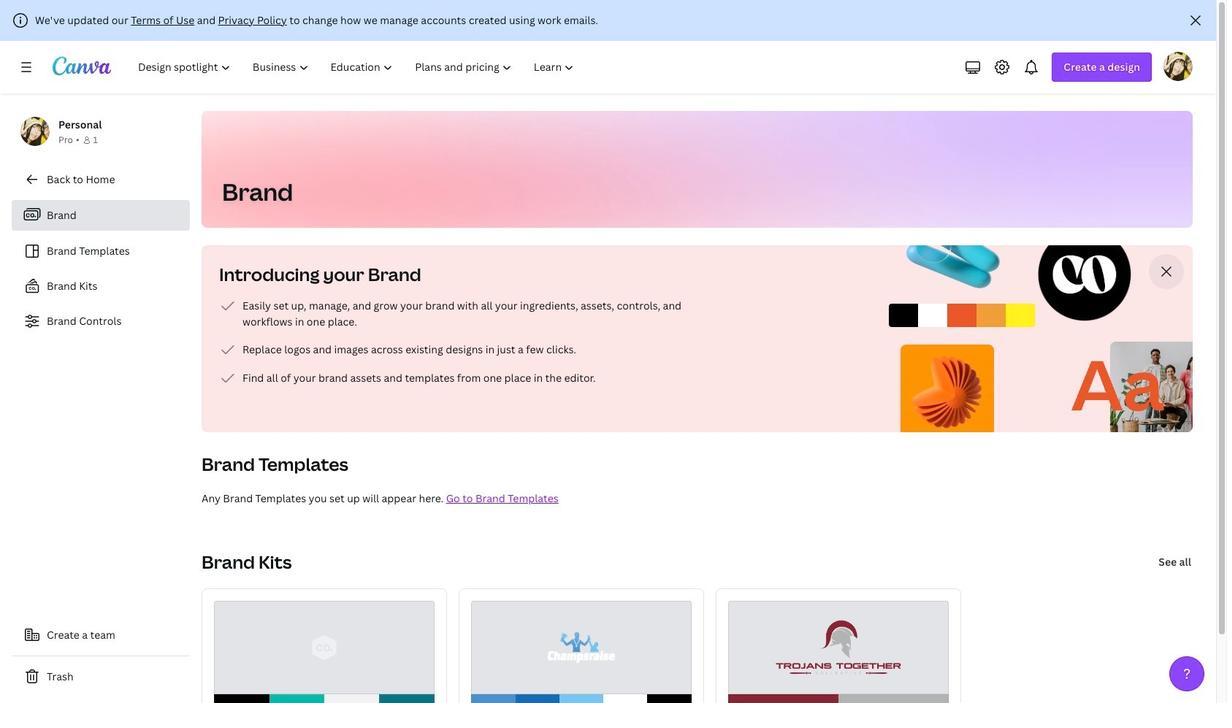Task type: locate. For each thing, give the bounding box(es) containing it.
0 horizontal spatial list
[[12, 200, 190, 336]]

1 horizontal spatial list
[[219, 297, 687, 387]]

champsraise logo image
[[515, 611, 648, 685]]

list
[[12, 200, 190, 336], [219, 297, 687, 387]]

top level navigation element
[[129, 53, 587, 82]]



Task type: describe. For each thing, give the bounding box(es) containing it.
trojans collective logo image
[[770, 611, 907, 685]]

stephanie aranda image
[[1164, 52, 1193, 81]]



Task type: vqa. For each thing, say whether or not it's contained in the screenshot.
Doc related to the "Product Management Training Manual Professional Doc in Yellow Green Pink Playful Professional Style" image
no



